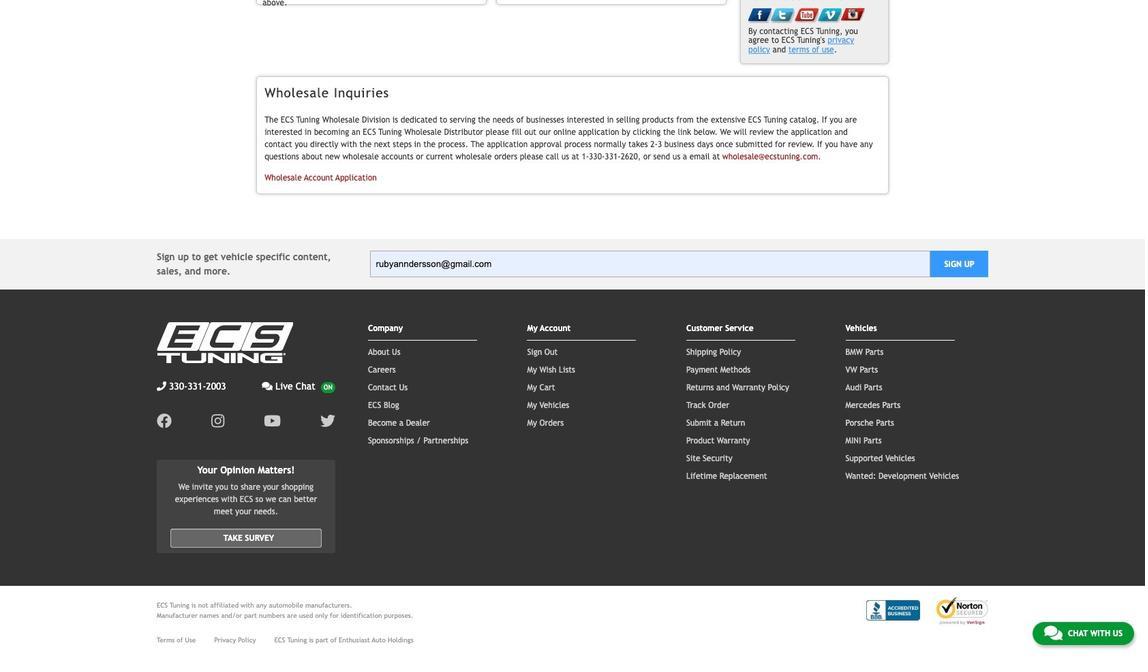 Task type: describe. For each thing, give the bounding box(es) containing it.
0 vertical spatial comments image
[[262, 382, 273, 391]]

twitter logo image
[[320, 414, 335, 429]]

phone image
[[157, 382, 166, 391]]

Email email field
[[370, 251, 931, 278]]



Task type: vqa. For each thing, say whether or not it's contained in the screenshot.
Shop for Shop Our Clearance Sale - Up To 80% Off
no



Task type: locate. For each thing, give the bounding box(es) containing it.
ecs tuning image
[[157, 322, 293, 363]]

1 vertical spatial comments image
[[1045, 625, 1063, 642]]

1 horizontal spatial comments image
[[1045, 625, 1063, 642]]

youtube logo image
[[264, 414, 281, 429]]

facebook logo image
[[157, 414, 172, 429]]

comments image
[[262, 382, 273, 391], [1045, 625, 1063, 642]]

0 horizontal spatial comments image
[[262, 382, 273, 391]]

instagram logo image
[[211, 414, 224, 429]]



